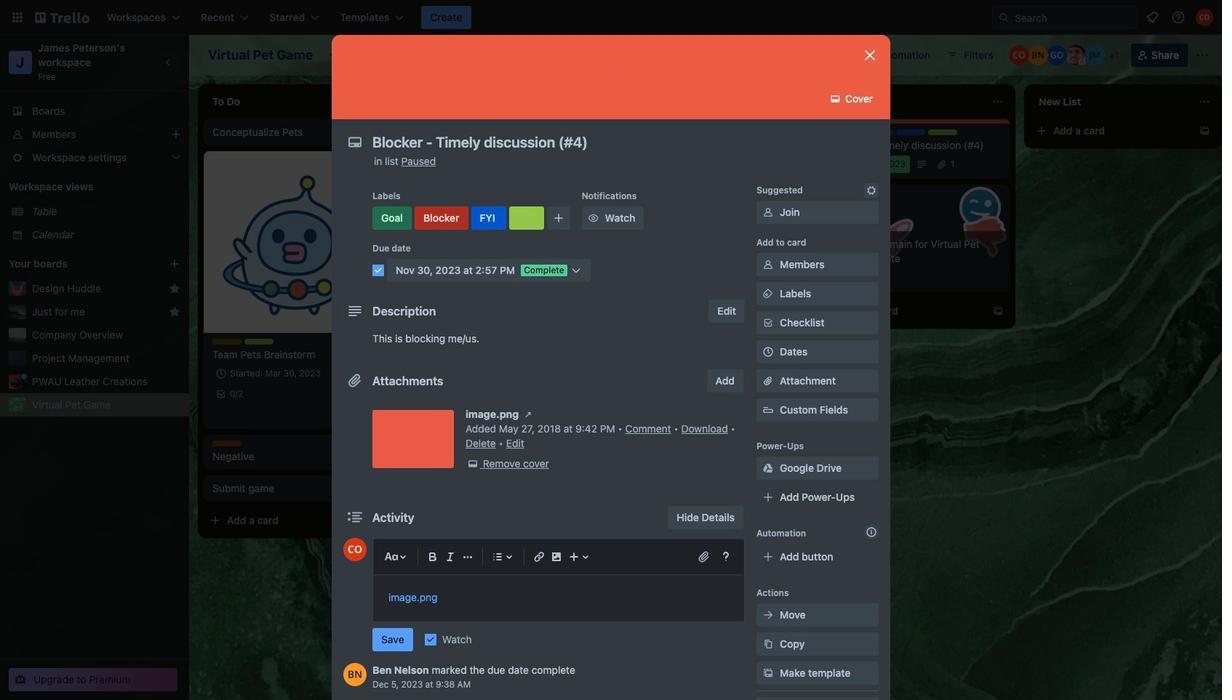Task type: locate. For each thing, give the bounding box(es) containing it.
None text field
[[365, 130, 846, 156]]

sm image
[[829, 92, 843, 106], [865, 183, 879, 198], [761, 205, 776, 220], [761, 287, 776, 301], [521, 408, 536, 422], [466, 457, 480, 472], [761, 609, 776, 623], [761, 638, 776, 652], [761, 667, 776, 681]]

open information menu image
[[1172, 10, 1187, 25]]

james peterson (jamespeterson93) image right ben nelson (bennelson96) image
[[1066, 45, 1087, 66]]

1 vertical spatial sm image
[[761, 258, 776, 272]]

create from template… image
[[1200, 125, 1211, 137]]

0 vertical spatial create from template… image
[[993, 306, 1005, 317]]

Main content area, start typing to enter text. text field
[[389, 590, 729, 607]]

0 horizontal spatial create from template… image
[[373, 515, 384, 527]]

christina overa (christinaovera) image right 'open information menu' icon at top right
[[1197, 9, 1214, 26]]

2 starred icon image from the top
[[169, 306, 181, 318]]

1 horizontal spatial create from template… image
[[993, 306, 1005, 317]]

0 vertical spatial james peterson (jamespeterson93) image
[[1066, 45, 1087, 66]]

1 horizontal spatial color: bold lime, title: none image
[[929, 130, 958, 135]]

1 vertical spatial color: red, title: "blocker" element
[[415, 207, 469, 230]]

open help dialog image
[[718, 549, 735, 566]]

1 vertical spatial starred icon image
[[169, 306, 181, 318]]

text styles image
[[383, 549, 400, 566]]

color: red, title: "blocker" element
[[865, 130, 894, 135], [415, 207, 469, 230]]

ben nelson (bennelson96) image
[[1028, 45, 1049, 66]]

Mark due date as complete checkbox
[[373, 265, 384, 277]]

show menu image
[[1196, 48, 1211, 63]]

None checkbox
[[833, 156, 910, 173]]

0 horizontal spatial james peterson (jamespeterson93) image
[[346, 406, 364, 424]]

color: blue, title: "fyi" element
[[897, 130, 926, 135], [471, 207, 506, 230]]

your boards with 6 items element
[[9, 255, 147, 273]]

james peterson (jamespeterson93) image
[[1066, 45, 1087, 66], [346, 406, 364, 424]]

0 vertical spatial color: blue, title: "fyi" element
[[897, 130, 926, 135]]

christina overa (christinaovera) image left gary orlando (garyorlando) icon on the right top of the page
[[1009, 45, 1030, 66]]

gary orlando (garyorlando) image
[[1047, 45, 1068, 66]]

0 vertical spatial starred icon image
[[169, 283, 181, 295]]

image image
[[548, 549, 566, 566]]

tara schultz (taraschultz7) image
[[367, 406, 384, 424]]

0 horizontal spatial christina overa (christinaovera) image
[[1009, 45, 1030, 66]]

1 horizontal spatial christina overa (christinaovera) image
[[1197, 9, 1214, 26]]

0 notifications image
[[1144, 9, 1162, 26]]

1 vertical spatial color: bold lime, title: none image
[[509, 207, 544, 230]]

color: yellow, title: none image
[[213, 339, 242, 345]]

Search field
[[1010, 7, 1138, 28]]

1 vertical spatial christina overa (christinaovera) image
[[1009, 45, 1030, 66]]

more formatting image
[[459, 549, 477, 566]]

color: bold lime, title: none image
[[929, 130, 958, 135], [509, 207, 544, 230]]

starred icon image
[[169, 283, 181, 295], [169, 306, 181, 318]]

christina overa (christinaovera) image
[[1197, 9, 1214, 26], [1009, 45, 1030, 66]]

editor toolbar
[[380, 546, 738, 569]]

bold ⌘b image
[[424, 549, 442, 566]]

james peterson (jamespeterson93) image left tara schultz (taraschultz7) image
[[346, 406, 364, 424]]

1 horizontal spatial color: red, title: "blocker" element
[[865, 130, 894, 135]]

jeremy miller (jeremymiller198) image
[[1085, 45, 1106, 66]]

color: green, title: "goal" element
[[373, 207, 412, 230]]

1 vertical spatial create from template… image
[[373, 515, 384, 527]]

0 vertical spatial color: red, title: "blocker" element
[[865, 130, 894, 135]]

search image
[[999, 12, 1010, 23]]

0 vertical spatial christina overa (christinaovera) image
[[1197, 9, 1214, 26]]

0 horizontal spatial color: blue, title: "fyi" element
[[471, 207, 506, 230]]

0 horizontal spatial color: bold lime, title: none image
[[509, 207, 544, 230]]

sm image
[[586, 211, 601, 226], [761, 258, 776, 272], [761, 461, 776, 476]]

create from template… image
[[993, 306, 1005, 317], [373, 515, 384, 527]]



Task type: vqa. For each thing, say whether or not it's contained in the screenshot.
"star or unstar board" ICON
yes



Task type: describe. For each thing, give the bounding box(es) containing it.
color: bold lime, title: "team task" element
[[245, 339, 274, 345]]

primary element
[[0, 0, 1223, 35]]

add board image
[[169, 258, 181, 270]]

text formatting group
[[424, 549, 477, 566]]

color: orange, title: none image
[[213, 441, 242, 447]]

1 horizontal spatial color: blue, title: "fyi" element
[[897, 130, 926, 135]]

attach and insert link image
[[697, 550, 712, 565]]

lists image
[[489, 549, 507, 566]]

1 horizontal spatial james peterson (jamespeterson93) image
[[1066, 45, 1087, 66]]

1 vertical spatial james peterson (jamespeterson93) image
[[346, 406, 364, 424]]

0 horizontal spatial color: red, title: "blocker" element
[[415, 207, 469, 230]]

workspace navigation collapse icon image
[[159, 52, 179, 73]]

mark due date as complete image
[[373, 265, 384, 277]]

link ⌘k image
[[531, 549, 548, 566]]

2 vertical spatial sm image
[[761, 461, 776, 476]]

0 vertical spatial color: bold lime, title: none image
[[929, 130, 958, 135]]

Board name text field
[[201, 44, 321, 67]]

1 starred icon image from the top
[[169, 283, 181, 295]]

close dialog image
[[862, 47, 879, 64]]

christina overa (christinaovera) image
[[344, 539, 367, 562]]

star or unstar board image
[[329, 49, 341, 61]]

0 vertical spatial sm image
[[586, 211, 601, 226]]

italic ⌘i image
[[442, 549, 459, 566]]

1 vertical spatial color: blue, title: "fyi" element
[[471, 207, 506, 230]]

ben nelson (bennelson96) image
[[344, 664, 367, 687]]



